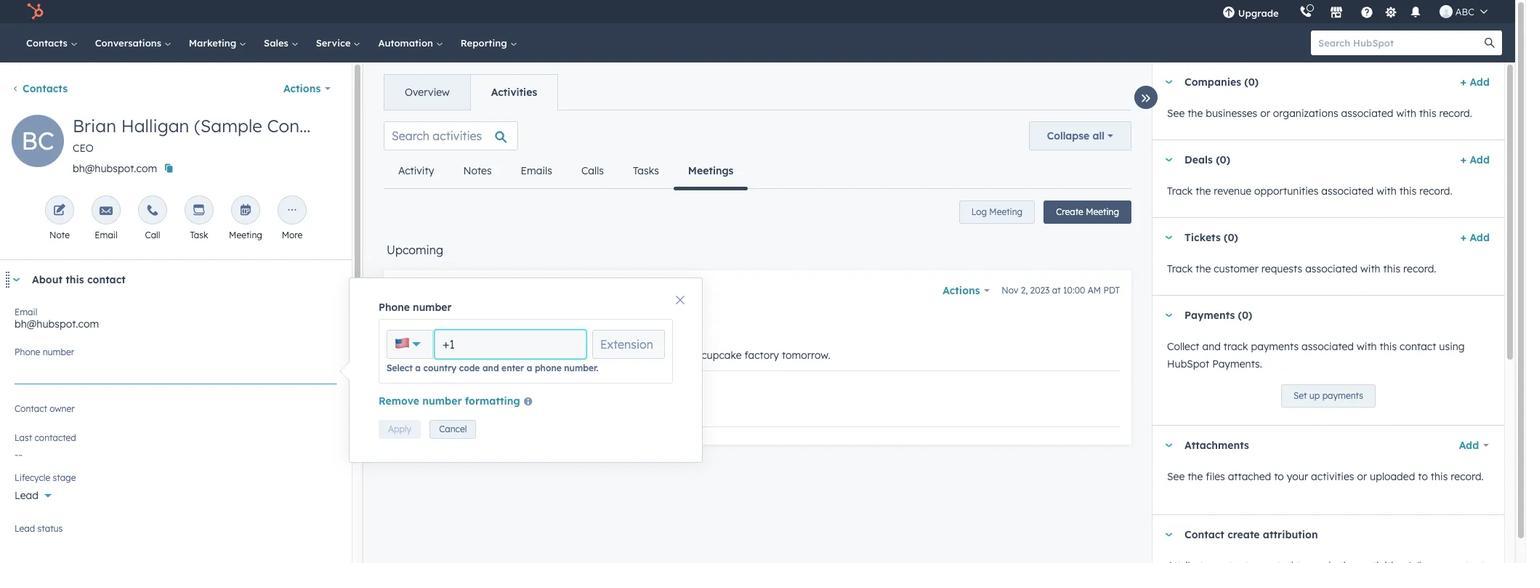 Task type: locate. For each thing, give the bounding box(es) containing it.
set
[[1294, 390, 1307, 401]]

number down outcome
[[423, 395, 462, 408]]

tickets
[[1185, 231, 1221, 244]]

the right "of"
[[629, 349, 644, 362]]

1 horizontal spatial contact
[[1185, 529, 1225, 542]]

contacts inside 'link'
[[26, 37, 70, 49]]

meeting for create meeting
[[1086, 206, 1120, 217]]

automation link
[[370, 23, 452, 63]]

1 horizontal spatial a
[[527, 363, 532, 374]]

0 vertical spatial or
[[1261, 107, 1271, 120]]

attachments
[[1185, 439, 1250, 452]]

+ add button for track the revenue opportunities associated with this record.
[[1461, 151, 1490, 169]]

1 vertical spatial + add button
[[1461, 151, 1490, 169]]

contact inside dropdown button
[[1185, 529, 1225, 542]]

remove
[[379, 395, 419, 408]]

2 + from the top
[[1461, 153, 1467, 166]]

with inside collect and track payments associated with this contact using hubspot payments.
[[1357, 340, 1377, 353]]

3 + add button from the top
[[1461, 229, 1490, 246]]

meeting right create
[[1086, 206, 1120, 217]]

attendees
[[474, 380, 516, 391]]

contact left using
[[1400, 340, 1437, 353]]

last contacted
[[15, 433, 76, 443]]

1 horizontal spatial contact
[[1400, 340, 1437, 353]]

1 + add from the top
[[1461, 76, 1490, 89]]

1 vertical spatial contact
[[1400, 340, 1437, 353]]

marketing
[[189, 37, 239, 49]]

track down deals
[[1168, 185, 1193, 198]]

apply
[[388, 424, 412, 435]]

associated down tickets (0) dropdown button at the top of the page
[[1306, 262, 1358, 276]]

phone
[[379, 301, 410, 314], [15, 347, 40, 358]]

(0) up "track"
[[1239, 309, 1253, 322]]

1 vertical spatial or
[[1358, 470, 1368, 483]]

outcome element
[[410, 398, 457, 415]]

1 vertical spatial contacts
[[23, 82, 68, 95]]

this inside collect and track payments associated with this contact using hubspot payments.
[[1380, 340, 1397, 353]]

up
[[1310, 390, 1320, 401]]

bh@hubspot.com down 'about'
[[15, 318, 99, 331]]

sales link
[[255, 23, 307, 63]]

2 vertical spatial + add button
[[1461, 229, 1490, 246]]

to
[[538, 349, 548, 362], [1275, 470, 1284, 483], [1419, 470, 1428, 483]]

or right the activities
[[1358, 470, 1368, 483]]

caret image for deals (0)
[[1165, 158, 1173, 162]]

conversations link
[[86, 23, 180, 63]]

0 vertical spatial phone number
[[379, 301, 452, 314]]

menu item
[[1289, 0, 1292, 23]]

last
[[15, 433, 32, 443]]

and
[[1203, 340, 1221, 353], [483, 363, 499, 374]]

0 horizontal spatial phone number
[[15, 347, 74, 358]]

2 lead from the top
[[15, 523, 35, 534]]

(0) right tickets
[[1224, 231, 1239, 244]]

calling icon image
[[1300, 6, 1313, 19]]

see down companies
[[1168, 107, 1185, 120]]

navigation
[[384, 74, 558, 111], [384, 153, 748, 190]]

and left "track"
[[1203, 340, 1221, 353]]

phone number up attendee
[[379, 301, 452, 314]]

payments.
[[1213, 358, 1263, 371]]

payments
[[1251, 340, 1299, 353], [1323, 390, 1364, 401]]

(0) for tickets (0)
[[1224, 231, 1239, 244]]

factory
[[745, 349, 779, 362]]

0 vertical spatial navigation
[[384, 74, 558, 111]]

hubspot
[[1168, 358, 1210, 371]]

phone number
[[379, 301, 452, 314], [15, 347, 74, 358]]

more
[[282, 230, 303, 241]]

2 vertical spatial number
[[423, 395, 462, 408]]

actions button up the contact)
[[274, 74, 340, 103]]

0 horizontal spatial contact
[[15, 403, 47, 414]]

1 + from the top
[[1461, 76, 1467, 89]]

(sample
[[194, 115, 262, 137]]

log meeting button
[[959, 201, 1035, 224]]

notifications button
[[1404, 0, 1428, 23]]

caret image for contact create attribution
[[1165, 533, 1173, 537]]

number down email bh@hubspot.com
[[43, 347, 74, 358]]

see left files
[[1168, 470, 1185, 483]]

reporting link
[[452, 23, 526, 63]]

more image
[[286, 204, 299, 218]]

caret image
[[1165, 80, 1173, 84], [1165, 158, 1173, 162], [1165, 236, 1173, 240], [12, 278, 20, 282], [1165, 444, 1173, 447], [1165, 533, 1173, 537]]

stage
[[53, 473, 76, 483]]

1 vertical spatial actions
[[943, 284, 980, 297]]

the left revenue
[[1196, 185, 1211, 198]]

note image
[[53, 204, 66, 218]]

0 vertical spatial contact
[[15, 403, 47, 414]]

with for track the customer requests associated with this record.
[[1361, 262, 1381, 276]]

Phone number text field
[[15, 355, 337, 385]]

track
[[1224, 340, 1249, 353]]

1 attendee
[[474, 400, 525, 413]]

0 vertical spatial contacts
[[26, 37, 70, 49]]

sales
[[264, 37, 291, 49]]

settings image
[[1385, 6, 1398, 19]]

activities button
[[470, 75, 558, 110]]

brad klo image
[[1440, 5, 1453, 18]]

contact up last
[[15, 403, 47, 414]]

email inside email bh@hubspot.com
[[15, 307, 37, 318]]

status
[[37, 523, 63, 534]]

with
[[1397, 107, 1417, 120], [1377, 185, 1397, 198], [1361, 262, 1381, 276], [1357, 340, 1377, 353]]

caret image inside attachments dropdown button
[[1165, 444, 1173, 447]]

0 vertical spatial + add
[[1461, 76, 1490, 89]]

lead inside lead popup button
[[15, 489, 38, 502]]

a inside attendee description hey guys, looking forward to taking a tour of the extra tasty cupcake factory tomorrow.
[[584, 349, 591, 362]]

1 horizontal spatial email
[[95, 230, 118, 241]]

associated inside collect and track payments associated with this contact using hubspot payments.
[[1302, 340, 1354, 353]]

(0) right deals
[[1216, 153, 1231, 166]]

0 vertical spatial lead
[[15, 489, 38, 502]]

lead left status
[[15, 523, 35, 534]]

caret image
[[1165, 314, 1173, 317]]

0 horizontal spatial contact
[[87, 273, 126, 286]]

0 vertical spatial payments
[[1251, 340, 1299, 353]]

1 horizontal spatial meeting
[[990, 206, 1023, 217]]

email down 'about'
[[15, 307, 37, 318]]

payments right "up" on the bottom right of the page
[[1323, 390, 1364, 401]]

looking
[[460, 349, 495, 362]]

actions up the contact)
[[283, 82, 321, 95]]

2,
[[1021, 285, 1028, 296]]

with for track the revenue opportunities associated with this record.
[[1377, 185, 1397, 198]]

contact left create
[[1185, 529, 1225, 542]]

and up attendees
[[483, 363, 499, 374]]

bh@hubspot.com
[[73, 162, 157, 175], [15, 318, 99, 331]]

1 vertical spatial email
[[15, 307, 37, 318]]

1 vertical spatial + add
[[1461, 153, 1490, 166]]

navigation containing activity
[[384, 153, 748, 190]]

None telephone field
[[435, 330, 587, 359]]

activity button
[[384, 153, 449, 188]]

number up attendee
[[413, 301, 452, 314]]

1 vertical spatial payments
[[1323, 390, 1364, 401]]

0 vertical spatial contact
[[87, 273, 126, 286]]

0 horizontal spatial actions button
[[274, 74, 340, 103]]

create meeting
[[1056, 206, 1120, 217]]

0 vertical spatial + add button
[[1461, 73, 1490, 91]]

2 vertical spatial + add
[[1461, 231, 1490, 244]]

0 horizontal spatial actions
[[283, 82, 321, 95]]

none
[[410, 400, 436, 413]]

owner up contacted
[[50, 403, 75, 414]]

klo
[[503, 310, 518, 324]]

files
[[1206, 470, 1226, 483]]

am
[[1088, 285, 1101, 296]]

1 vertical spatial contact
[[1185, 529, 1225, 542]]

caret image for attachments
[[1165, 444, 1173, 447]]

meeting
[[990, 206, 1023, 217], [1086, 206, 1120, 217], [229, 230, 262, 241]]

all
[[1093, 129, 1105, 142]]

deals (0)
[[1185, 153, 1231, 166]]

2 navigation from the top
[[384, 153, 748, 190]]

lead down lifecycle
[[15, 489, 38, 502]]

contact inside contact owner no owner
[[15, 403, 47, 414]]

contact inside "about this contact" dropdown button
[[87, 273, 126, 286]]

2 track from the top
[[1168, 262, 1193, 276]]

0 horizontal spatial a
[[415, 363, 421, 374]]

2 see from the top
[[1168, 470, 1185, 483]]

a right the enter
[[527, 363, 532, 374]]

upcoming feed
[[372, 110, 1144, 462]]

2 + add button from the top
[[1461, 151, 1490, 169]]

search image
[[1485, 38, 1495, 48]]

the for companies
[[1188, 107, 1203, 120]]

to left 'your'
[[1275, 470, 1284, 483]]

close image
[[676, 296, 685, 305]]

collapse all button
[[1029, 121, 1132, 150]]

1 vertical spatial +
[[1461, 153, 1467, 166]]

this inside dropdown button
[[66, 273, 84, 286]]

0 horizontal spatial payments
[[1251, 340, 1299, 353]]

1 vertical spatial and
[[483, 363, 499, 374]]

or right businesses
[[1261, 107, 1271, 120]]

1 vertical spatial phone
[[15, 347, 40, 358]]

1 navigation from the top
[[384, 74, 558, 111]]

task
[[190, 230, 208, 241]]

actions left nov
[[943, 284, 980, 297]]

1 + add button from the top
[[1461, 73, 1490, 91]]

0 vertical spatial track
[[1168, 185, 1193, 198]]

the inside attendee description hey guys, looking forward to taking a tour of the extra tasty cupcake factory tomorrow.
[[629, 349, 644, 362]]

navigation containing overview
[[384, 74, 558, 111]]

1 horizontal spatial phone
[[379, 301, 410, 314]]

the down companies
[[1188, 107, 1203, 120]]

associated down payments (0) dropdown button
[[1302, 340, 1354, 353]]

0 vertical spatial +
[[1461, 76, 1467, 89]]

meeting right log
[[990, 206, 1023, 217]]

Last contacted text field
[[15, 441, 337, 465]]

+ add button for track the customer requests associated with this record.
[[1461, 229, 1490, 246]]

track the customer requests associated with this record.
[[1168, 262, 1437, 276]]

this
[[1420, 107, 1437, 120], [1400, 185, 1417, 198], [1384, 262, 1401, 276], [66, 273, 84, 286], [1380, 340, 1397, 353], [1431, 470, 1448, 483]]

email bh@hubspot.com
[[15, 307, 99, 331]]

email down 'email' icon
[[95, 230, 118, 241]]

1 vertical spatial track
[[1168, 262, 1193, 276]]

contact owner no owner
[[15, 403, 75, 422]]

2 horizontal spatial meeting
[[1086, 206, 1120, 217]]

1 see from the top
[[1168, 107, 1185, 120]]

Extension text field
[[592, 330, 665, 359]]

create meeting button
[[1044, 201, 1132, 224]]

0 vertical spatial and
[[1203, 340, 1221, 353]]

marketing link
[[180, 23, 255, 63]]

the down tickets
[[1196, 262, 1211, 276]]

set up payments link
[[1282, 385, 1376, 408]]

0 vertical spatial email
[[95, 230, 118, 241]]

1 horizontal spatial actions button
[[943, 281, 990, 301]]

2 horizontal spatial to
[[1419, 470, 1428, 483]]

associated down deals (0) dropdown button at right
[[1322, 185, 1374, 198]]

contact right 'about'
[[87, 273, 126, 286]]

caret image inside contact create attribution dropdown button
[[1165, 533, 1173, 537]]

track down tickets
[[1168, 262, 1193, 276]]

collapse
[[1047, 129, 1090, 142]]

meeting down meeting "image"
[[229, 230, 262, 241]]

attendee description hey guys, looking forward to taking a tour of the extra tasty cupcake factory tomorrow.
[[410, 332, 831, 362]]

phone
[[535, 363, 562, 374]]

meetings button
[[674, 153, 748, 190]]

2 horizontal spatial a
[[584, 349, 591, 362]]

1 vertical spatial contacts link
[[12, 82, 68, 95]]

0 horizontal spatial email
[[15, 307, 37, 318]]

to right uploaded
[[1419, 470, 1428, 483]]

see for see the businesses or organizations associated with this record.
[[1168, 107, 1185, 120]]

2 vertical spatial +
[[1461, 231, 1467, 244]]

caret image inside deals (0) dropdown button
[[1165, 158, 1173, 162]]

phone down email bh@hubspot.com
[[15, 347, 40, 358]]

1 lead from the top
[[15, 489, 38, 502]]

🇺🇸 button
[[387, 330, 433, 359]]

no
[[15, 409, 29, 422]]

with for collect and track payments associated with this contact using hubspot payments.
[[1357, 340, 1377, 353]]

bh@hubspot.com down ceo
[[73, 162, 157, 175]]

the for deals
[[1196, 185, 1211, 198]]

deals (0) button
[[1153, 140, 1455, 180]]

1 vertical spatial lead
[[15, 523, 35, 534]]

0 horizontal spatial to
[[538, 349, 548, 362]]

to up phone
[[538, 349, 548, 362]]

organized
[[410, 310, 460, 324]]

ceo
[[73, 142, 94, 155]]

+ add for see the businesses or organizations associated with this record.
[[1461, 76, 1490, 89]]

caret image inside companies (0) dropdown button
[[1165, 80, 1173, 84]]

number inside button
[[423, 395, 462, 408]]

lifecycle
[[15, 473, 50, 483]]

add for track the customer requests associated with this record.
[[1470, 231, 1490, 244]]

+ add for track the revenue opportunities associated with this record.
[[1461, 153, 1490, 166]]

+ add button
[[1461, 73, 1490, 91], [1461, 151, 1490, 169], [1461, 229, 1490, 246]]

marketplaces button
[[1321, 0, 1352, 23]]

collect and track payments associated with this contact using hubspot payments.
[[1168, 340, 1465, 371]]

caret image inside tickets (0) dropdown button
[[1165, 236, 1173, 240]]

tour
[[594, 349, 613, 362]]

menu
[[1212, 0, 1498, 23]]

1 track from the top
[[1168, 185, 1193, 198]]

1 vertical spatial see
[[1168, 470, 1185, 483]]

hey
[[410, 349, 429, 362]]

10:00
[[1064, 285, 1086, 296]]

number.
[[564, 363, 599, 374]]

code
[[459, 363, 480, 374]]

lead for lead status
[[15, 523, 35, 534]]

1 horizontal spatial actions
[[943, 284, 980, 297]]

1
[[474, 400, 479, 413]]

and inside collect and track payments associated with this contact using hubspot payments.
[[1203, 340, 1221, 353]]

phone number down email bh@hubspot.com
[[15, 347, 74, 358]]

(0) up businesses
[[1245, 76, 1259, 89]]

caret image inside "about this contact" dropdown button
[[12, 278, 20, 282]]

3 + add from the top
[[1461, 231, 1490, 244]]

0 vertical spatial see
[[1168, 107, 1185, 120]]

phone up 🇺🇸
[[379, 301, 410, 314]]

a up number.
[[584, 349, 591, 362]]

payments right "track"
[[1251, 340, 1299, 353]]

2 + add from the top
[[1461, 153, 1490, 166]]

lifecycle stage
[[15, 473, 76, 483]]

the
[[1188, 107, 1203, 120], [1196, 185, 1211, 198], [1196, 262, 1211, 276], [629, 349, 644, 362], [1188, 470, 1203, 483]]

1 horizontal spatial and
[[1203, 340, 1221, 353]]

1 vertical spatial navigation
[[384, 153, 748, 190]]

a down hey
[[415, 363, 421, 374]]

actions button left nov
[[943, 281, 990, 301]]

3 + from the top
[[1461, 231, 1467, 244]]

using
[[1440, 340, 1465, 353]]

0 horizontal spatial phone
[[15, 347, 40, 358]]

contact
[[15, 403, 47, 414], [1185, 529, 1225, 542]]

contact for contact owner no owner
[[15, 403, 47, 414]]

select
[[387, 363, 413, 374]]



Task type: vqa. For each thing, say whether or not it's contained in the screenshot.
Help image
yes



Task type: describe. For each thing, give the bounding box(es) containing it.
call image
[[146, 204, 159, 218]]

by
[[462, 310, 474, 324]]

remove number formatting
[[379, 395, 520, 408]]

associated for opportunities
[[1322, 185, 1374, 198]]

payments (0)
[[1185, 309, 1253, 322]]

service
[[316, 37, 354, 49]]

0 vertical spatial number
[[413, 301, 452, 314]]

call
[[145, 230, 160, 241]]

requests
[[1262, 262, 1303, 276]]

attendee description element
[[410, 326, 1120, 371]]

Search HubSpot search field
[[1311, 31, 1490, 55]]

+ add for track the customer requests associated with this record.
[[1461, 231, 1490, 244]]

emails
[[521, 164, 552, 177]]

country
[[424, 363, 457, 374]]

1 vertical spatial number
[[43, 347, 74, 358]]

associated right organizations
[[1342, 107, 1394, 120]]

meeting for log meeting
[[990, 206, 1023, 217]]

activity
[[398, 164, 434, 177]]

(0) for deals (0)
[[1216, 153, 1231, 166]]

1 vertical spatial bh@hubspot.com
[[15, 318, 99, 331]]

0 vertical spatial actions
[[283, 82, 321, 95]]

track for track the revenue opportunities associated with this record.
[[1168, 185, 1193, 198]]

about
[[32, 273, 63, 286]]

set up payments
[[1294, 390, 1364, 401]]

overview button
[[385, 75, 470, 110]]

companies (0) button
[[1153, 63, 1455, 102]]

formatting
[[465, 395, 520, 408]]

tasks button
[[619, 153, 674, 188]]

0 horizontal spatial or
[[1261, 107, 1271, 120]]

meeting image
[[239, 204, 252, 218]]

cancel button
[[430, 420, 476, 439]]

at
[[1053, 285, 1061, 296]]

caret image for about this contact
[[12, 278, 20, 282]]

attached
[[1228, 470, 1272, 483]]

service link
[[307, 23, 370, 63]]

calling icon button
[[1294, 2, 1319, 21]]

outcome
[[410, 380, 448, 391]]

associated for requests
[[1306, 262, 1358, 276]]

brian
[[73, 115, 116, 137]]

duration
[[542, 380, 578, 391]]

caret image for companies (0)
[[1165, 80, 1173, 84]]

task image
[[193, 204, 206, 218]]

tasty
[[675, 349, 699, 362]]

lead for lead
[[15, 489, 38, 502]]

1 horizontal spatial payments
[[1323, 390, 1364, 401]]

email for email bh@hubspot.com
[[15, 307, 37, 318]]

menu containing abc
[[1212, 0, 1498, 23]]

opportunities
[[1255, 185, 1319, 198]]

email for email
[[95, 230, 118, 241]]

marketplaces image
[[1330, 7, 1343, 20]]

your
[[1287, 470, 1309, 483]]

1 horizontal spatial phone number
[[379, 301, 452, 314]]

calls
[[582, 164, 604, 177]]

1 vertical spatial actions button
[[943, 281, 990, 301]]

contact inside collect and track payments associated with this contact using hubspot payments.
[[1400, 340, 1437, 353]]

(0) for companies (0)
[[1245, 76, 1259, 89]]

notifications image
[[1409, 7, 1423, 20]]

meetings
[[688, 164, 734, 177]]

cancel
[[439, 424, 467, 435]]

companies (0)
[[1185, 76, 1259, 89]]

of
[[616, 349, 626, 362]]

taking
[[551, 349, 582, 362]]

payments inside collect and track payments associated with this contact using hubspot payments.
[[1251, 340, 1299, 353]]

add for track the revenue opportunities associated with this record.
[[1470, 153, 1490, 166]]

emails button
[[506, 153, 567, 188]]

+ for track the revenue opportunities associated with this record.
[[1461, 153, 1467, 166]]

(0) for payments (0)
[[1239, 309, 1253, 322]]

+ add button for see the businesses or organizations associated with this record.
[[1461, 73, 1490, 91]]

+ for see the businesses or organizations associated with this record.
[[1461, 76, 1467, 89]]

conversations
[[95, 37, 164, 49]]

the for tickets
[[1196, 262, 1211, 276]]

0 vertical spatial phone
[[379, 301, 410, 314]]

revenue
[[1214, 185, 1252, 198]]

contact for contact create attribution
[[1185, 529, 1225, 542]]

customer
[[1214, 262, 1259, 276]]

the left files
[[1188, 470, 1203, 483]]

0 horizontal spatial and
[[483, 363, 499, 374]]

1 vertical spatial phone number
[[15, 347, 74, 358]]

Search activities search field
[[384, 121, 518, 150]]

contact)
[[267, 115, 339, 137]]

upgrade image
[[1223, 7, 1236, 20]]

guys,
[[432, 349, 457, 362]]

select a country code and enter a phone number.
[[387, 363, 599, 374]]

organized by brad klo
[[410, 310, 518, 324]]

organizations
[[1274, 107, 1339, 120]]

1 horizontal spatial to
[[1275, 470, 1284, 483]]

forward
[[497, 349, 536, 362]]

2023
[[1031, 285, 1050, 296]]

caret image for tickets (0)
[[1165, 236, 1173, 240]]

0 horizontal spatial meeting
[[229, 230, 262, 241]]

reporting
[[461, 37, 510, 49]]

notes
[[463, 164, 492, 177]]

1 horizontal spatial or
[[1358, 470, 1368, 483]]

0 vertical spatial contacts link
[[17, 23, 86, 63]]

extra
[[647, 349, 672, 362]]

attendee
[[410, 332, 447, 343]]

+ for track the customer requests associated with this record.
[[1461, 231, 1467, 244]]

nov 2, 2023 at 10:00 am pdt
[[1002, 285, 1120, 296]]

log meeting
[[972, 206, 1023, 217]]

attachments button
[[1153, 426, 1444, 465]]

email image
[[100, 204, 113, 218]]

lead status
[[15, 523, 63, 534]]

help image
[[1361, 7, 1374, 20]]

tasks
[[633, 164, 659, 177]]

add inside popup button
[[1460, 439, 1480, 452]]

brian halligan (sample contact) ceo
[[73, 115, 339, 155]]

0 vertical spatial actions button
[[274, 74, 340, 103]]

create
[[1228, 529, 1260, 542]]

actions inside upcoming feed
[[943, 284, 980, 297]]

tickets (0)
[[1185, 231, 1239, 244]]

apply button
[[379, 420, 421, 439]]

hubspot image
[[26, 3, 44, 20]]

track for track the customer requests associated with this record.
[[1168, 262, 1193, 276]]

lead button
[[15, 481, 337, 505]]

see for see the files attached to your activities or uploaded to this record.
[[1168, 470, 1185, 483]]

contact create attribution button
[[1153, 515, 1490, 555]]

activities
[[1312, 470, 1355, 483]]

add button
[[1450, 431, 1490, 460]]

to inside attendee description hey guys, looking forward to taking a tour of the extra tasty cupcake factory tomorrow.
[[538, 349, 548, 362]]

abc
[[1456, 6, 1475, 17]]

note
[[49, 230, 70, 241]]

calls button
[[567, 153, 619, 188]]

collapse all
[[1047, 129, 1105, 142]]

navigation inside upcoming feed
[[384, 153, 748, 190]]

companies
[[1185, 76, 1242, 89]]

payments (0) button
[[1153, 296, 1485, 335]]

0 vertical spatial bh@hubspot.com
[[73, 162, 157, 175]]

create
[[1056, 206, 1084, 217]]

owner up the last contacted
[[32, 409, 61, 422]]

cupcake
[[702, 349, 742, 362]]

add for see the businesses or organizations associated with this record.
[[1470, 76, 1490, 89]]

see the businesses or organizations associated with this record.
[[1168, 107, 1473, 120]]

about this contact button
[[0, 260, 337, 300]]

tomorrow.
[[782, 349, 831, 362]]

associated for payments
[[1302, 340, 1354, 353]]



